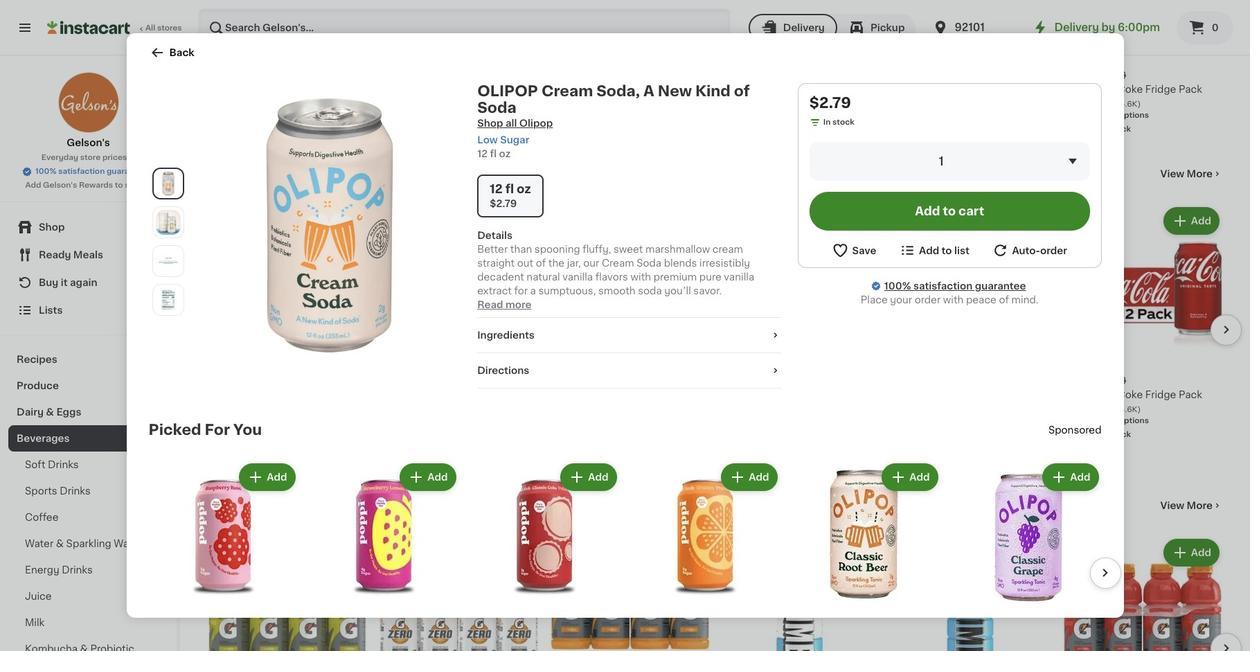 Task type: describe. For each thing, give the bounding box(es) containing it.
of inside details better than spooning fluffy, sweet marshmallow cream straight out of the jar, our cream soda blends irresistibly decadent natural vanilla flavors with premium pure vanilla extract for a sumptuous, smooth soda you'll savor. read more
[[536, 258, 546, 268]]

1 vertical spatial soft
[[25, 460, 45, 470]]

add to cart
[[916, 206, 985, 217]]

to inside 'link'
[[115, 182, 123, 189]]

enlarge soft drinks olipop cream soda, a new kind of soda hero (opens in a new tab) image
[[156, 171, 181, 196]]

produce
[[17, 381, 59, 391]]

coke for coca-cola coke fridge pack (14.6k) 12 x 12 fl oz 4 options
[[1118, 390, 1143, 400]]

coca- inside coca-cola coke fridge pack (14.6k) 12 x 12 fl oz 4 options
[[1063, 390, 1093, 400]]

0
[[1212, 23, 1219, 33]]

view for soft drinks
[[1161, 169, 1185, 179]]

2 for fifth "2" button from right
[[317, 617, 327, 632]]

everyday store prices link
[[41, 152, 135, 164]]

cream inside olipop cream soda, a new kind of soda shop all olipop low sugar 12 fl oz
[[542, 84, 593, 98]]

coca-cola coke fridge pack (14.6k) 12 x 12 fl oz 4 options
[[1063, 390, 1203, 425]]

coca cola zero sugar cola inside item carousel region
[[721, 84, 852, 94]]

in stock
[[824, 118, 855, 126]]

the
[[549, 258, 565, 268]]

0 horizontal spatial sports drinks
[[25, 486, 91, 496]]

coca inside button
[[550, 390, 576, 400]]

kind
[[696, 84, 731, 98]]

nsored
[[1068, 425, 1102, 435]]

olipop
[[478, 84, 538, 98]]

1 vertical spatial sparkling
[[66, 539, 111, 549]]

2 vanilla from the left
[[724, 272, 755, 282]]

view more for sports drinks
[[1161, 501, 1213, 510]]

can
[[892, 112, 912, 122]]

coke for coca-cola coke fridge pack
[[1118, 84, 1143, 94]]

view for sports drinks
[[1161, 501, 1185, 510]]

1 horizontal spatial soft
[[208, 166, 240, 181]]

l
[[569, 111, 573, 119]]

essentia
[[550, 84, 591, 94]]

add to list
[[920, 246, 970, 255]]

shop inside olipop cream soda, a new kind of soda shop all olipop low sugar 12 fl oz
[[478, 118, 503, 128]]

recipes
[[17, 355, 57, 364]]

x for 6 x 1 l
[[557, 111, 562, 119]]

enlarge soft drinks olipop cream soda, a new kind of soda nutrition (opens in a new tab) image
[[156, 287, 181, 312]]

1 vertical spatial order
[[915, 295, 941, 305]]

water right purified at the left top
[[460, 84, 489, 94]]

fl inside olipop cream soda, a new kind of soda shop all olipop low sugar 12 fl oz
[[490, 149, 497, 159]]

water & sparkling water link
[[8, 531, 168, 557]]

prices
[[102, 154, 127, 161]]

oz right 'for'
[[241, 417, 250, 425]]

1 many in stock from the left
[[222, 431, 276, 438]]

with inside details better than spooning fluffy, sweet marshmallow cream straight out of the jar, our cream soda blends irresistibly decadent natural vanilla flavors with premium pure vanilla extract for a sumptuous, smooth soda you'll savor. read more
[[631, 272, 651, 282]]

1 pellegrino from the left
[[913, 84, 961, 94]]

(4.45k)
[[259, 100, 288, 108]]

view more for soft drinks
[[1161, 169, 1213, 179]]

1 vertical spatial 100% satisfaction guarantee
[[885, 281, 1027, 291]]

2 many in stock from the left
[[1077, 431, 1132, 438]]

stock inside 12 x 12 fl oz 4 options many in stock
[[1110, 125, 1132, 133]]

coca-cola mini cola button
[[379, 204, 539, 443]]

irresistibly
[[700, 258, 751, 268]]

0 button
[[1177, 11, 1234, 44]]

to for add to cart
[[943, 206, 956, 217]]

1 horizontal spatial sports drinks link
[[208, 497, 313, 514]]

water down coffee
[[25, 539, 53, 549]]

options inside 12 x 12 fl oz 4 options many in stock
[[1120, 111, 1150, 119]]

low
[[478, 135, 498, 145]]

lists link
[[8, 297, 168, 324]]

save button
[[832, 242, 877, 259]]

water & sparkling water
[[25, 539, 142, 549]]

coca-cola mini cola
[[379, 390, 479, 400]]

in inside the (4.45k) 5 options many in stock
[[246, 125, 253, 133]]

1 vanilla from the left
[[563, 272, 593, 282]]

100% satisfaction guarantee button
[[22, 164, 155, 177]]

soda,
[[597, 84, 640, 98]]

marshmallow
[[646, 245, 710, 254]]

water right the essentia
[[594, 84, 622, 94]]

16.9
[[397, 111, 413, 119]]

shop link
[[8, 213, 168, 241]]

sugar inside button
[[627, 390, 656, 400]]

12 x 12 fl oz
[[208, 417, 252, 425]]

purified
[[420, 84, 458, 94]]

fridge for coca-cola coke fridge pack (14.6k) 12 x 12 fl oz 4 options
[[1146, 390, 1177, 400]]

energy
[[25, 565, 59, 575]]

new
[[658, 84, 692, 98]]

$8.99 for coke
[[1098, 376, 1127, 386]]

2 for fourth "2" button from left
[[639, 617, 648, 632]]

in inside 12 x 12 fl oz 4 options many in stock
[[1101, 125, 1108, 133]]

again
[[70, 278, 97, 288]]

your
[[891, 295, 913, 305]]

q mixers spectacular tonic water button
[[721, 204, 881, 457]]

sponsored badge image
[[721, 458, 763, 466]]

2 for first "2" button from the right
[[960, 617, 970, 632]]

beverages link
[[8, 425, 168, 452]]

1 horizontal spatial sports
[[208, 498, 259, 513]]

view more link for sports drinks
[[1161, 499, 1223, 513]]

coca- for coca-cola mini cola
[[379, 390, 409, 400]]

buy it again link
[[8, 269, 168, 297]]

cola inside coca-cola coke fridge pack (14.6k) 12 x 12 fl oz 4 options
[[1093, 390, 1116, 400]]

fridge for coca-cola coke fridge pack
[[1146, 84, 1177, 94]]

1 field
[[810, 142, 1090, 181]]

4 inside 12 x 12 fl oz 4 options many in stock
[[1113, 111, 1118, 119]]

2 horizontal spatial of
[[1000, 295, 1010, 305]]

milk link
[[8, 610, 168, 636]]

mixers
[[732, 390, 764, 400]]

smooth
[[599, 286, 636, 296]]

100% satisfaction guarantee inside button
[[35, 168, 147, 175]]

fl inside 12 fl oz $2.79
[[506, 184, 514, 195]]

details button
[[478, 229, 782, 243]]

0 vertical spatial soft drinks
[[208, 166, 294, 181]]

1 san from the left
[[892, 84, 910, 94]]

view more link for soft drinks
[[1161, 167, 1223, 181]]

savor.
[[694, 286, 722, 296]]

natural
[[527, 272, 560, 282]]

spooning
[[535, 245, 580, 254]]

(14.6k) inside coca-cola coke fridge pack (14.6k) 12 x 12 fl oz 4 options
[[1114, 406, 1141, 413]]

delivery for delivery
[[784, 23, 825, 33]]

juice
[[25, 592, 52, 601]]

zero inside item carousel region
[[774, 84, 796, 94]]

1 vertical spatial with
[[944, 295, 964, 305]]

for
[[515, 286, 528, 296]]

coca-cola coke fridge pack
[[1063, 84, 1203, 94]]

stock down coca-cola coke fridge pack (14.6k) 12 x 12 fl oz 4 options
[[1110, 431, 1132, 438]]

fl inside coca-cola coke fridge pack (14.6k) 12 x 12 fl oz 4 options
[[1089, 417, 1095, 425]]

you'll
[[665, 286, 691, 296]]

q mixers spectacular tonic water
[[721, 390, 854, 413]]

more
[[506, 300, 532, 310]]

1 horizontal spatial guarantee
[[975, 281, 1027, 291]]

cart
[[959, 206, 985, 217]]

ingredients
[[478, 331, 535, 340]]

more for soft drinks
[[1187, 169, 1213, 179]]

3 2 button from the left
[[470, 461, 620, 651]]

0 horizontal spatial sports drinks link
[[8, 478, 168, 504]]

12 x 12 fl oz 4 options many in stock
[[1063, 111, 1150, 133]]

dairy & eggs
[[17, 407, 81, 417]]

1 horizontal spatial satisfaction
[[914, 281, 973, 291]]

water inside q mixers spectacular tonic water
[[721, 404, 750, 413]]

& for dairy
[[46, 407, 54, 417]]

2 for 6th "2" button from the right
[[156, 617, 166, 632]]

place your order with peace of mind.
[[861, 295, 1039, 305]]

92101 button
[[933, 8, 1016, 47]]

oz inside olipop cream soda, a new kind of soda shop all olipop low sugar 12 fl oz
[[499, 149, 511, 159]]

2 pellegrino from the left
[[985, 84, 1033, 94]]

pickup button
[[838, 14, 916, 42]]

0 vertical spatial sports
[[25, 486, 57, 496]]

peace
[[967, 295, 997, 305]]

$7.49 element for mini
[[379, 370, 539, 388]]

out
[[517, 258, 534, 268]]

6 x 1 l
[[550, 111, 573, 119]]

all stores link
[[47, 8, 183, 47]]

$7.49 element for spectacular
[[721, 370, 881, 388]]

guarantee inside button
[[107, 168, 147, 175]]

stock right 'for'
[[254, 431, 276, 438]]

fl inside 12 x 12 fl oz 4 options many in stock
[[1089, 111, 1095, 119]]

stock right in at the top right
[[833, 118, 855, 126]]

(3.51k)
[[772, 100, 799, 108]]

mini
[[434, 390, 454, 400]]

mind.
[[1012, 295, 1039, 305]]

1 (14.6k) from the top
[[1114, 100, 1141, 108]]

2 2 button from the left
[[309, 461, 459, 651]]

soda inside olipop cream soda, a new kind of soda shop all olipop low sugar 12 fl oz
[[478, 100, 517, 115]]

x for 24 x 16.9 fl oz
[[391, 111, 395, 119]]

options inside coca-cola coke fridge pack (14.6k) 12 x 12 fl oz 4 options
[[1120, 417, 1150, 425]]

1 horizontal spatial soft drinks link
[[208, 166, 294, 182]]

olipop cream soda, a new kind of soda shop all olipop low sugar 12 fl oz
[[478, 84, 750, 159]]

a
[[644, 84, 655, 98]]

of inside olipop cream soda, a new kind of soda shop all olipop low sugar 12 fl oz
[[734, 84, 750, 98]]

coca cola zero sugar cola button
[[550, 204, 710, 443]]

zero inside button
[[603, 390, 625, 400]]

auto-
[[1013, 246, 1041, 255]]

delivery for delivery by 6:00pm
[[1055, 22, 1100, 33]]

dasani
[[379, 84, 417, 94]]

picked for you
[[149, 423, 262, 437]]

essentia water
[[550, 84, 622, 94]]

6 2 button from the left
[[952, 461, 1102, 651]]

2 for 5th "2" button from the left
[[800, 617, 809, 632]]

1 horizontal spatial 100%
[[885, 281, 912, 291]]



Task type: locate. For each thing, give the bounding box(es) containing it.
0 vertical spatial to
[[115, 182, 123, 189]]

0 vertical spatial guarantee
[[107, 168, 147, 175]]

spo
[[1049, 425, 1068, 435]]

san
[[892, 84, 910, 94], [964, 84, 982, 94]]

all
[[146, 24, 155, 32]]

4
[[770, 111, 776, 119], [1113, 111, 1118, 119], [1113, 417, 1118, 425]]

2 2 from the left
[[317, 617, 327, 632]]

gelson's up store
[[67, 138, 110, 148]]

1 view from the top
[[1161, 169, 1185, 179]]

1 vertical spatial (14.6k)
[[1114, 406, 1141, 413]]

0 horizontal spatial sugar
[[500, 135, 530, 145]]

satisfaction up add gelson's rewards to save
[[58, 168, 105, 175]]

of right kind
[[734, 84, 750, 98]]

$8.99 for 12
[[1098, 71, 1127, 80]]

2 san from the left
[[964, 84, 982, 94]]

0 vertical spatial soda
[[478, 100, 517, 115]]

0 horizontal spatial $2.79
[[490, 199, 517, 209]]

coke inside coca-cola coke fridge pack (14.6k) 12 x 12 fl oz 4 options
[[1118, 390, 1143, 400]]

list
[[955, 246, 970, 255]]

1 2 from the left
[[156, 617, 166, 632]]

$2.79
[[810, 96, 851, 110], [490, 199, 517, 209]]

soda down "sweet" in the top of the page
[[637, 258, 662, 268]]

1 horizontal spatial 1
[[939, 156, 944, 167]]

0 horizontal spatial 100%
[[35, 168, 56, 175]]

soft down beverages
[[25, 460, 45, 470]]

product group
[[208, 204, 368, 443], [379, 204, 539, 443], [721, 204, 881, 470], [892, 204, 1052, 439], [1063, 204, 1223, 443], [149, 461, 298, 651], [309, 461, 459, 651], [470, 461, 620, 651], [631, 461, 781, 651], [792, 461, 941, 651], [952, 461, 1102, 651], [208, 536, 368, 651], [379, 536, 539, 651], [550, 536, 710, 651], [721, 536, 881, 651], [892, 536, 1052, 651], [1063, 536, 1223, 651]]

sugar inside item carousel region
[[799, 84, 827, 94]]

0 vertical spatial more
[[1187, 169, 1213, 179]]

0 vertical spatial coca cola zero sugar cola
[[721, 84, 852, 94]]

92101
[[955, 22, 985, 33]]

$2.79 up in at the top right
[[810, 96, 851, 110]]

soda
[[478, 100, 517, 115], [637, 258, 662, 268]]

1 horizontal spatial many in stock
[[1077, 431, 1132, 438]]

1 horizontal spatial $7.49 element
[[721, 370, 881, 388]]

blends
[[664, 258, 697, 268]]

delivery button
[[749, 14, 838, 42]]

1 vertical spatial guarantee
[[975, 281, 1027, 291]]

2 $8.99 from the top
[[1098, 376, 1127, 386]]

x down coca-cola coke fridge pack
[[1073, 111, 1078, 119]]

soft drinks down beverages
[[25, 460, 79, 470]]

coca-
[[1063, 84, 1093, 94], [379, 390, 409, 400], [1063, 390, 1093, 400]]

100% up your
[[885, 281, 912, 291]]

more for sports drinks
[[1187, 501, 1213, 510]]

0 vertical spatial fridge
[[1146, 84, 1177, 94]]

6:00pm
[[1118, 22, 1161, 33]]

many in stock down coca-cola coke fridge pack (14.6k) 12 x 12 fl oz 4 options
[[1077, 431, 1132, 438]]

to left save
[[115, 182, 123, 189]]

1 horizontal spatial of
[[734, 84, 750, 98]]

delivery inside button
[[784, 23, 825, 33]]

0 vertical spatial shop
[[478, 118, 503, 128]]

(4.45k) 5 options many in stock
[[222, 100, 294, 133]]

soft drinks down the (4.45k) 5 options many in stock
[[208, 166, 294, 181]]

& for water
[[56, 539, 64, 549]]

1 vertical spatial sugar
[[500, 135, 530, 145]]

many in stock down 12 x 12 fl oz
[[222, 431, 276, 438]]

1 horizontal spatial coca cola zero sugar cola
[[721, 84, 852, 94]]

fridge inside coca-cola coke fridge pack (14.6k) 12 x 12 fl oz 4 options
[[1146, 390, 1177, 400]]

soft drinks link down beverages
[[8, 452, 168, 478]]

soft
[[208, 166, 240, 181], [25, 460, 45, 470]]

cream up l
[[542, 84, 593, 98]]

x right the 24 on the top of page
[[391, 111, 395, 119]]

vanilla down irresistibly
[[724, 272, 755, 282]]

& inside 'dairy & eggs' link
[[46, 407, 54, 417]]

pack
[[1179, 84, 1203, 94], [1179, 390, 1203, 400]]

cream
[[713, 245, 744, 254]]

cream up flavors
[[602, 258, 634, 268]]

item carousel region
[[208, 0, 1242, 143], [208, 199, 1242, 475], [149, 455, 1122, 651], [208, 531, 1242, 651]]

1 vertical spatial sports drinks
[[208, 498, 313, 513]]

& inside "water & sparkling water" link
[[56, 539, 64, 549]]

instacart logo image
[[47, 19, 130, 36]]

0 vertical spatial cream
[[542, 84, 593, 98]]

san up "mineral"
[[964, 84, 982, 94]]

x right 6
[[557, 111, 562, 119]]

fl down coca-cola coke fridge pack
[[1089, 111, 1095, 119]]

0 vertical spatial view more link
[[1161, 167, 1223, 181]]

& left eggs at the left bottom of page
[[46, 407, 54, 417]]

2 view more from the top
[[1161, 501, 1213, 510]]

auto-order button
[[993, 242, 1068, 259]]

many inside the (4.45k) 5 options many in stock
[[222, 125, 244, 133]]

1 view more link from the top
[[1161, 167, 1223, 181]]

1 inside field
[[939, 156, 944, 167]]

& up energy drinks
[[56, 539, 64, 549]]

0 horizontal spatial san
[[892, 84, 910, 94]]

1 vertical spatial zero
[[603, 390, 625, 400]]

energy drinks link
[[8, 557, 168, 583]]

you
[[233, 423, 262, 437]]

pack inside item carousel region
[[1179, 84, 1203, 94]]

options
[[264, 111, 294, 119], [778, 111, 807, 119], [1120, 111, 1150, 119], [1120, 417, 1150, 425]]

1 vertical spatial pack
[[1179, 390, 1203, 400]]

back button
[[149, 44, 194, 61]]

oz up than
[[517, 184, 531, 195]]

options inside the (4.45k) 5 options many in stock
[[264, 111, 294, 119]]

$7.49 element
[[379, 370, 539, 388], [721, 370, 881, 388]]

0 vertical spatial $8.99
[[1098, 71, 1127, 80]]

1 2 button from the left
[[149, 461, 298, 651]]

1 view more from the top
[[1161, 169, 1213, 179]]

0 horizontal spatial guarantee
[[107, 168, 147, 175]]

0 vertical spatial satisfaction
[[58, 168, 105, 175]]

0 vertical spatial view more
[[1161, 169, 1213, 179]]

premium
[[654, 272, 697, 282]]

pack for coca-cola coke fridge pack
[[1179, 84, 1203, 94]]

rewards
[[79, 182, 113, 189]]

0 horizontal spatial pellegrino
[[913, 84, 961, 94]]

ingredients button
[[478, 328, 782, 342]]

satisfaction inside button
[[58, 168, 105, 175]]

1 $8.99 from the top
[[1098, 71, 1127, 80]]

water down q
[[721, 404, 750, 413]]

to inside "button"
[[942, 246, 953, 255]]

beverages
[[17, 434, 70, 443]]

1 more from the top
[[1187, 169, 1213, 179]]

0 horizontal spatial cream
[[542, 84, 593, 98]]

12 inside 12 fl oz $2.79
[[490, 184, 503, 195]]

to inside button
[[943, 206, 956, 217]]

coke inside item carousel region
[[1118, 84, 1143, 94]]

1 horizontal spatial order
[[1041, 246, 1068, 255]]

None search field
[[198, 8, 731, 47]]

of
[[734, 84, 750, 98], [536, 258, 546, 268], [1000, 295, 1010, 305]]

sparkling
[[1004, 98, 1049, 108], [66, 539, 111, 549]]

than
[[511, 245, 532, 254]]

1 up add to cart
[[939, 156, 944, 167]]

2 vertical spatial of
[[1000, 295, 1010, 305]]

in
[[246, 125, 253, 133], [1101, 125, 1108, 133], [246, 431, 253, 438], [1101, 431, 1108, 438]]

0 vertical spatial gelson's
[[67, 138, 110, 148]]

pack for coca-cola coke fridge pack (14.6k) 12 x 12 fl oz 4 options
[[1179, 390, 1203, 400]]

1 $7.49 element from the left
[[379, 370, 539, 388]]

1 vertical spatial $2.79
[[490, 199, 517, 209]]

4 options
[[769, 111, 807, 119]]

1 horizontal spatial $2.79
[[810, 96, 851, 110]]

sugar inside olipop cream soda, a new kind of soda shop all olipop low sugar 12 fl oz
[[500, 135, 530, 145]]

back
[[169, 48, 194, 58]]

★★★★★
[[379, 98, 427, 108], [379, 98, 427, 108], [721, 98, 770, 108], [721, 98, 770, 108], [550, 98, 598, 108], [550, 98, 598, 108], [1063, 98, 1112, 108], [1063, 98, 1112, 108]]

coca cola zero sugar cola up (3.51k)
[[721, 84, 852, 94]]

our
[[584, 258, 600, 268]]

order inside button
[[1041, 246, 1068, 255]]

fl right 'for'
[[234, 417, 239, 425]]

0 horizontal spatial coca
[[550, 390, 576, 400]]

100% down everyday
[[35, 168, 56, 175]]

0 horizontal spatial &
[[46, 407, 54, 417]]

oz
[[422, 111, 431, 119], [1097, 111, 1106, 119], [499, 149, 511, 159], [517, 184, 531, 195], [241, 417, 250, 425], [1097, 417, 1106, 425]]

to left the cart
[[943, 206, 956, 217]]

5 2 from the left
[[800, 617, 809, 632]]

2 fridge from the top
[[1146, 390, 1177, 400]]

0 horizontal spatial sports
[[25, 486, 57, 496]]

2 view from the top
[[1161, 501, 1185, 510]]

of left mind.
[[1000, 295, 1010, 305]]

3 2 from the left
[[478, 617, 487, 632]]

enlarge soft drinks olipop cream soda, a new kind of soda ingredients (opens in a new tab) image
[[156, 248, 181, 273]]

item carousel region containing 2
[[149, 455, 1122, 651]]

x
[[391, 111, 395, 119], [557, 111, 562, 119], [1073, 111, 1078, 119], [218, 417, 222, 425], [1073, 417, 1078, 425]]

zero
[[774, 84, 796, 94], [603, 390, 625, 400]]

zero down directions button
[[603, 390, 625, 400]]

0 vertical spatial coke
[[1118, 84, 1143, 94]]

oz up nsored
[[1097, 417, 1106, 425]]

pellegrino
[[913, 84, 961, 94], [985, 84, 1033, 94]]

shop down add gelson's rewards to save
[[39, 222, 65, 232]]

4 2 from the left
[[639, 617, 648, 632]]

x inside coca-cola coke fridge pack (14.6k) 12 x 12 fl oz 4 options
[[1073, 417, 1078, 425]]

add inside add to cart button
[[916, 206, 941, 217]]

add button
[[310, 208, 364, 233], [481, 208, 535, 233], [823, 208, 877, 233], [994, 208, 1048, 233], [1165, 208, 1219, 233], [241, 465, 294, 490], [401, 465, 455, 490], [562, 465, 616, 490], [723, 465, 776, 490], [884, 465, 937, 490], [1044, 465, 1098, 490], [310, 540, 364, 565], [481, 540, 535, 565], [652, 540, 706, 565], [823, 540, 877, 565], [994, 540, 1048, 565], [1165, 540, 1219, 565]]

save
[[125, 182, 143, 189]]

to left list
[[942, 246, 953, 255]]

water right "mineral"
[[973, 98, 1001, 108]]

1 pack from the top
[[1179, 84, 1203, 94]]

0 horizontal spatial zero
[[603, 390, 625, 400]]

2 pack from the top
[[1179, 390, 1203, 400]]

$7.49 element up spectacular
[[721, 370, 881, 388]]

1
[[563, 111, 567, 119], [939, 156, 944, 167]]

all stores
[[146, 24, 182, 32]]

produce link
[[8, 373, 168, 399]]

gelson's down everyday
[[43, 182, 77, 189]]

oz right 16.9
[[422, 111, 431, 119]]

&
[[46, 407, 54, 417], [56, 539, 64, 549]]

0 horizontal spatial shop
[[39, 222, 65, 232]]

q
[[721, 390, 729, 400]]

vanilla
[[563, 272, 593, 282], [724, 272, 755, 282]]

0 vertical spatial 100% satisfaction guarantee
[[35, 168, 147, 175]]

1 vertical spatial soft drinks
[[25, 460, 79, 470]]

satisfaction up place your order with peace of mind.
[[914, 281, 973, 291]]

2 vertical spatial sugar
[[627, 390, 656, 400]]

1 horizontal spatial san
[[964, 84, 982, 94]]

stock
[[833, 118, 855, 126], [254, 125, 276, 133], [1110, 125, 1132, 133], [254, 431, 276, 438], [1110, 431, 1132, 438]]

0 vertical spatial soft drinks link
[[208, 166, 294, 182]]

guarantee up save
[[107, 168, 147, 175]]

0 vertical spatial sugar
[[799, 84, 827, 94]]

straight
[[478, 258, 515, 268]]

item carousel region containing $8.99
[[208, 0, 1242, 143]]

sumptuous,
[[539, 286, 596, 296]]

$8.99 up coca-cola coke fridge pack (14.6k) 12 x 12 fl oz 4 options
[[1098, 376, 1127, 386]]

zero up (3.51k)
[[774, 84, 796, 94]]

gelson's logo image
[[58, 72, 119, 133]]

vanilla down jar,
[[563, 272, 593, 282]]

coca cola zero sugar cola inside button
[[550, 390, 681, 400]]

4 2 button from the left
[[631, 461, 781, 651]]

0 vertical spatial with
[[631, 272, 651, 282]]

0 horizontal spatial soft drinks
[[25, 460, 79, 470]]

to for add to list
[[942, 246, 953, 255]]

cream inside details better than spooning fluffy, sweet marshmallow cream straight out of the jar, our cream soda blends irresistibly decadent natural vanilla flavors with premium pure vanilla extract for a sumptuous, smooth soda you'll savor. read more
[[602, 258, 634, 268]]

0 horizontal spatial 100% satisfaction guarantee
[[35, 168, 147, 175]]

energy drinks
[[25, 565, 93, 575]]

0 vertical spatial coca
[[721, 84, 747, 94]]

water up energy drinks link at the left bottom of the page
[[114, 539, 142, 549]]

0 horizontal spatial satisfaction
[[58, 168, 105, 175]]

coca- inside button
[[379, 390, 409, 400]]

directions button
[[478, 364, 782, 378]]

oz inside coca-cola coke fridge pack (14.6k) 12 x 12 fl oz 4 options
[[1097, 417, 1106, 425]]

soft drinks link down the (4.45k) 5 options many in stock
[[208, 166, 294, 182]]

oz inside 12 x 12 fl oz 4 options many in stock
[[1097, 111, 1106, 119]]

many inside 12 x 12 fl oz 4 options many in stock
[[1077, 125, 1099, 133]]

coca- up spo nsored
[[1063, 390, 1093, 400]]

1 horizontal spatial delivery
[[1055, 22, 1100, 33]]

2 view more link from the top
[[1161, 499, 1223, 513]]

coca inside item carousel region
[[721, 84, 747, 94]]

1 coke from the top
[[1118, 84, 1143, 94]]

san up essenza
[[892, 84, 910, 94]]

0 vertical spatial order
[[1041, 246, 1068, 255]]

fl down "low"
[[490, 149, 497, 159]]

0 horizontal spatial soft drinks link
[[8, 452, 168, 478]]

x left you
[[218, 417, 222, 425]]

1 vertical spatial soda
[[637, 258, 662, 268]]

stock down coca-cola coke fridge pack
[[1110, 125, 1132, 133]]

stock down 5
[[254, 125, 276, 133]]

$8.99 up coca-cola coke fridge pack
[[1098, 71, 1127, 80]]

with up soda
[[631, 272, 651, 282]]

2 (14.6k) from the top
[[1114, 406, 1141, 413]]

0 vertical spatial &
[[46, 407, 54, 417]]

san pellegrino san pellegrino essenza mineral water sparkling can ( button
[[892, 0, 1052, 135]]

service type group
[[749, 14, 916, 42]]

$8.99 inside item carousel region
[[1098, 71, 1127, 80]]

1 vertical spatial shop
[[39, 222, 65, 232]]

spo nsored
[[1049, 425, 1102, 435]]

coca cola zero sugar cola
[[721, 84, 852, 94], [550, 390, 681, 400]]

1 vertical spatial sports
[[208, 498, 259, 513]]

oz down coca-cola coke fridge pack
[[1097, 111, 1106, 119]]

0 horizontal spatial of
[[536, 258, 546, 268]]

$2.79 inside 12 fl oz $2.79
[[490, 199, 517, 209]]

100% satisfaction guarantee up place your order with peace of mind.
[[885, 281, 1027, 291]]

fridge inside item carousel region
[[1146, 84, 1177, 94]]

0 vertical spatial 1
[[563, 111, 567, 119]]

1 vertical spatial coca cola zero sugar cola
[[550, 390, 681, 400]]

extract
[[478, 286, 512, 296]]

1 horizontal spatial &
[[56, 539, 64, 549]]

add gelson's rewards to save
[[25, 182, 143, 189]]

1 vertical spatial fridge
[[1146, 390, 1177, 400]]

1 fridge from the top
[[1146, 84, 1177, 94]]

guarantee up peace
[[975, 281, 1027, 291]]

read
[[478, 300, 504, 310]]

delivery
[[1055, 22, 1100, 33], [784, 23, 825, 33]]

1 vertical spatial coca
[[550, 390, 576, 400]]

0 horizontal spatial soft
[[25, 460, 45, 470]]

directions
[[478, 366, 530, 376]]

picked
[[149, 423, 201, 437]]

x for 12 x 12 fl oz 4 options many in stock
[[1073, 111, 1078, 119]]

coffee
[[25, 513, 59, 522]]

better
[[478, 245, 508, 254]]

sugar down all
[[500, 135, 530, 145]]

1 horizontal spatial cream
[[602, 258, 634, 268]]

1 horizontal spatial sports drinks
[[208, 498, 313, 513]]

with down the 100% satisfaction guarantee link
[[944, 295, 964, 305]]

gelson's
[[67, 138, 110, 148], [43, 182, 77, 189]]

2 more from the top
[[1187, 501, 1213, 510]]

1 horizontal spatial with
[[944, 295, 964, 305]]

san pellegrino san pellegrino essenza mineral water sparkling can (
[[892, 84, 1049, 122]]

x up spo nsored
[[1073, 417, 1078, 425]]

0 vertical spatial of
[[734, 84, 750, 98]]

sugar up (3.51k)
[[799, 84, 827, 94]]

gelson's link
[[58, 72, 119, 150]]

soft drinks olipop cream soda, a new kind of soda hero image
[[199, 94, 461, 357]]

6 2 from the left
[[960, 617, 970, 632]]

pack inside coca-cola coke fridge pack (14.6k) 12 x 12 fl oz 4 options
[[1179, 390, 1203, 400]]

2 coke from the top
[[1118, 390, 1143, 400]]

add inside the add gelson's rewards to save 'link'
[[25, 182, 41, 189]]

shop up "low"
[[478, 118, 503, 128]]

100% satisfaction guarantee down everyday store prices link
[[35, 168, 147, 175]]

soft right the enlarge soft drinks olipop cream soda, a new kind of soda hero (opens in a new tab) icon
[[208, 166, 240, 181]]

$7.49 element up mini in the bottom of the page
[[379, 370, 539, 388]]

5 2 button from the left
[[792, 461, 941, 651]]

x for 12 x 12 fl oz
[[218, 417, 222, 425]]

fl up details
[[506, 184, 514, 195]]

gelson's inside 'link'
[[43, 182, 77, 189]]

oz inside 12 fl oz $2.79
[[517, 184, 531, 195]]

6
[[550, 111, 555, 119]]

x inside 12 x 12 fl oz 4 options many in stock
[[1073, 111, 1078, 119]]

sparkling inside san pellegrino san pellegrino essenza mineral water sparkling can (
[[1004, 98, 1049, 108]]

coca- left mini in the bottom of the page
[[379, 390, 409, 400]]

1 left l
[[563, 111, 567, 119]]

$2.79 up details
[[490, 199, 517, 209]]

shop
[[478, 118, 503, 128], [39, 222, 65, 232]]

sugar down directions button
[[627, 390, 656, 400]]

0 vertical spatial $2.79
[[810, 96, 851, 110]]

1 horizontal spatial vanilla
[[724, 272, 755, 282]]

milk
[[25, 618, 45, 628]]

1 horizontal spatial sugar
[[627, 390, 656, 400]]

1 vertical spatial 1
[[939, 156, 944, 167]]

4 inside coca-cola coke fridge pack (14.6k) 12 x 12 fl oz 4 options
[[1113, 417, 1118, 425]]

coca cola zero sugar cola down directions button
[[550, 390, 681, 400]]

1 vertical spatial gelson's
[[43, 182, 77, 189]]

recipes link
[[8, 346, 168, 373]]

spectacular
[[767, 390, 825, 400]]

2 for 3rd "2" button
[[478, 617, 487, 632]]

2 $7.49 element from the left
[[721, 370, 881, 388]]

12 inside olipop cream soda, a new kind of soda shop all olipop low sugar 12 fl oz
[[478, 149, 488, 159]]

0 horizontal spatial $7.49 element
[[379, 370, 539, 388]]

of up natural
[[536, 258, 546, 268]]

$8.99
[[1098, 71, 1127, 80], [1098, 376, 1127, 386]]

enlarge soft drinks olipop cream soda, a new kind of soda lifestyle (opens in a new tab) image
[[156, 210, 181, 235]]

coca- up 12 x 12 fl oz 4 options many in stock at right top
[[1063, 84, 1093, 94]]

save
[[853, 246, 877, 255]]

order
[[1041, 246, 1068, 255], [915, 295, 941, 305]]

1 horizontal spatial zero
[[774, 84, 796, 94]]

1 vertical spatial 100%
[[885, 281, 912, 291]]

add
[[25, 182, 41, 189], [916, 206, 941, 217], [336, 216, 357, 226], [508, 216, 528, 226], [850, 216, 870, 226], [1021, 216, 1041, 226], [1192, 216, 1212, 226], [920, 246, 940, 255], [267, 473, 287, 482], [428, 473, 448, 482], [588, 473, 609, 482], [749, 473, 770, 482], [910, 473, 930, 482], [1071, 473, 1091, 482], [336, 548, 357, 558], [508, 548, 528, 558], [679, 548, 699, 558], [850, 548, 870, 558], [1021, 548, 1041, 558], [1192, 548, 1212, 558]]

1 vertical spatial of
[[536, 258, 546, 268]]

water inside san pellegrino san pellegrino essenza mineral water sparkling can (
[[973, 98, 1001, 108]]

2 horizontal spatial sugar
[[799, 84, 827, 94]]

dairy & eggs link
[[8, 399, 168, 425]]

0 horizontal spatial many in stock
[[222, 431, 276, 438]]

1 horizontal spatial shop
[[478, 118, 503, 128]]

0 horizontal spatial sparkling
[[66, 539, 111, 549]]

oz down all
[[499, 149, 511, 159]]

soda down olipop
[[478, 100, 517, 115]]

0 vertical spatial 100%
[[35, 168, 56, 175]]

soda inside details better than spooning fluffy, sweet marshmallow cream straight out of the jar, our cream soda blends irresistibly decadent natural vanilla flavors with premium pure vanilla extract for a sumptuous, smooth soda you'll savor. read more
[[637, 258, 662, 268]]

0 horizontal spatial order
[[915, 295, 941, 305]]

stock inside the (4.45k) 5 options many in stock
[[254, 125, 276, 133]]

everyday store prices
[[41, 154, 127, 161]]

1 vertical spatial soft drinks link
[[8, 452, 168, 478]]

0 vertical spatial (14.6k)
[[1114, 100, 1141, 108]]

fl right 16.9
[[415, 111, 420, 119]]

1 horizontal spatial sparkling
[[1004, 98, 1049, 108]]

0 horizontal spatial coca cola zero sugar cola
[[550, 390, 681, 400]]

100% inside button
[[35, 168, 56, 175]]

coca- for coca-cola coke fridge pack
[[1063, 84, 1093, 94]]

0 vertical spatial sports drinks
[[25, 486, 91, 496]]

decadent
[[478, 272, 524, 282]]

stores
[[157, 24, 182, 32]]

add inside add to list "button"
[[920, 246, 940, 255]]

1 vertical spatial $8.99
[[1098, 376, 1127, 386]]

24
[[379, 111, 389, 119]]

everyday
[[41, 154, 78, 161]]

tonic
[[828, 390, 854, 400]]

fl up nsored
[[1089, 417, 1095, 425]]



Task type: vqa. For each thing, say whether or not it's contained in the screenshot.
12 FL OZ $2.79
yes



